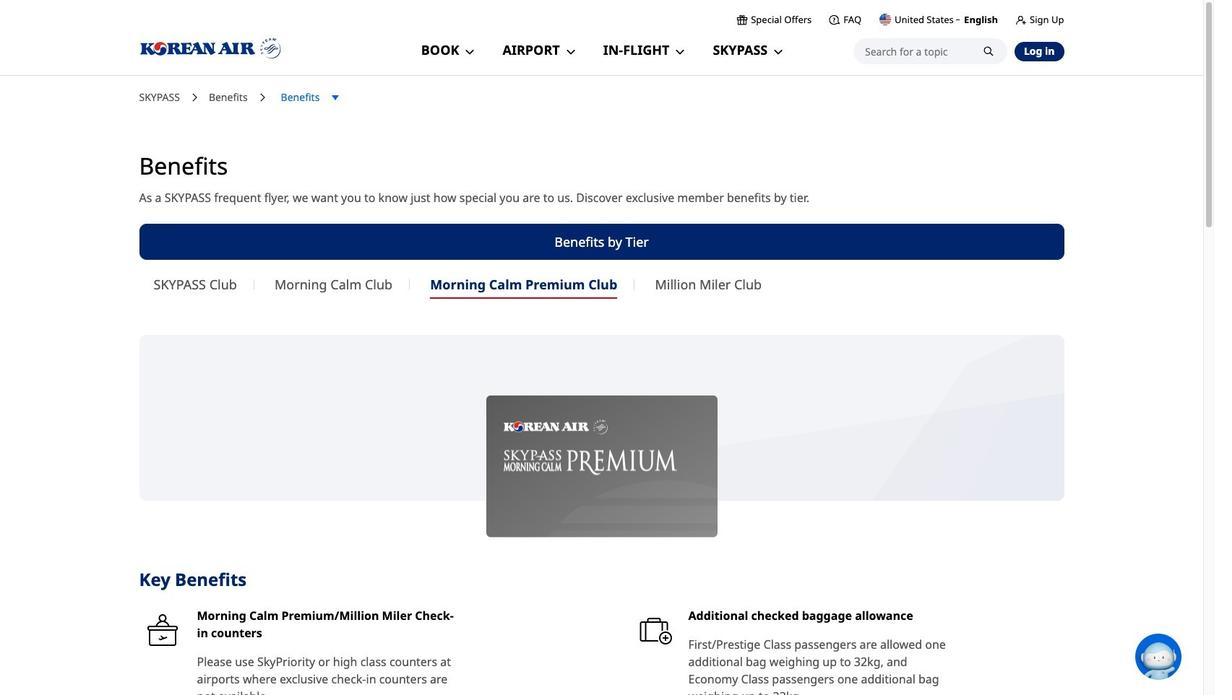 Task type: describe. For each thing, give the bounding box(es) containing it.
benefits by tier menu
[[139, 253, 1064, 299]]



Task type: vqa. For each thing, say whether or not it's contained in the screenshot.
"Benefits by Tier" menu
yes



Task type: locate. For each thing, give the bounding box(es) containing it.
korean air skyteam skypass morning calm premium image
[[486, 396, 717, 539]]

main content
[[0, 90, 1203, 696]]



